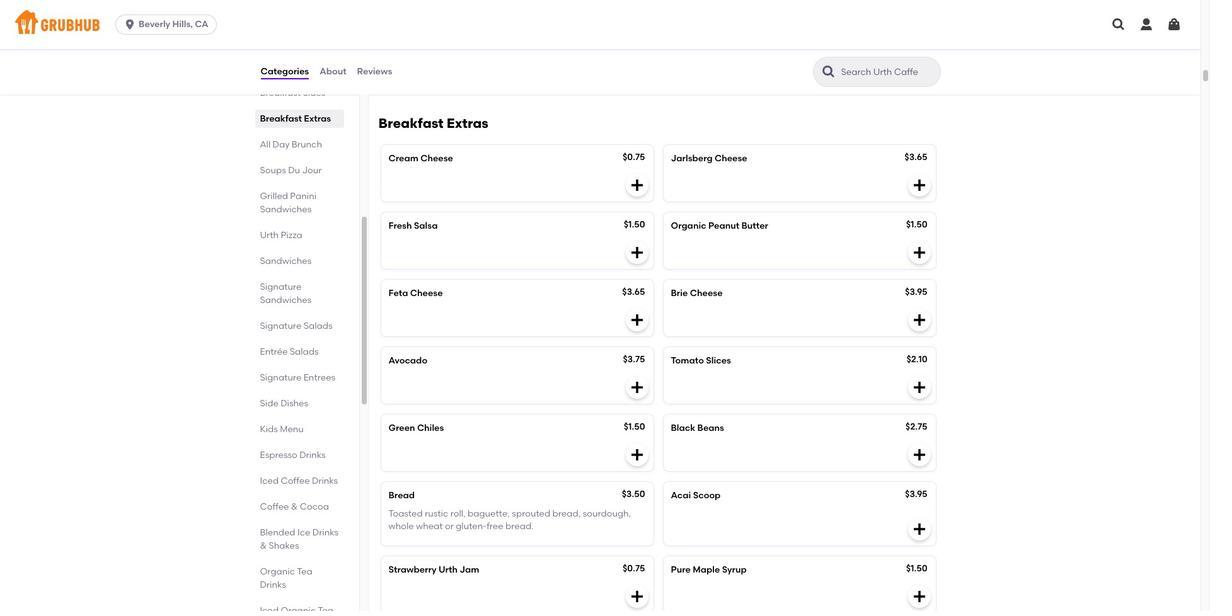Task type: vqa. For each thing, say whether or not it's contained in the screenshot.
second Taco from the right
no



Task type: locate. For each thing, give the bounding box(es) containing it.
breakfast extras
[[260, 113, 331, 124], [378, 116, 488, 131]]

sourdough,
[[583, 508, 631, 519]]

1 vertical spatial $3.65
[[622, 287, 645, 298]]

cheese
[[420, 41, 453, 52], [420, 153, 453, 164], [715, 153, 747, 164], [410, 288, 443, 299], [690, 288, 723, 299]]

1 $0.75 from the top
[[623, 152, 645, 163]]

signature up side dishes
[[260, 372, 301, 383]]

organic
[[671, 221, 706, 232], [260, 567, 295, 577]]

extras
[[304, 113, 331, 124], [447, 116, 488, 131]]

beans
[[697, 423, 724, 434]]

breakfast down categories
[[260, 88, 301, 98]]

cheese for jarlsberg cheese
[[715, 153, 747, 164]]

coffee up blended
[[260, 502, 289, 512]]

panini
[[290, 191, 316, 202]]

brie cheese
[[671, 288, 723, 299]]

breakfast up day
[[260, 113, 302, 124]]

urth pizza
[[260, 230, 302, 241]]

0 vertical spatial urth
[[260, 230, 279, 241]]

kids menu
[[260, 424, 304, 435]]

1 vertical spatial organic
[[260, 567, 295, 577]]

Search Urth Caffe search field
[[840, 66, 936, 78]]

coffee
[[281, 476, 310, 487], [260, 502, 289, 512]]

soups du jour
[[260, 165, 322, 176]]

svg image
[[1111, 17, 1126, 32], [1139, 17, 1154, 32], [1167, 17, 1182, 32], [124, 18, 136, 31], [629, 178, 644, 193], [912, 178, 927, 193], [629, 245, 644, 261], [912, 245, 927, 261], [912, 380, 927, 395], [629, 448, 644, 463], [912, 448, 927, 463], [629, 589, 644, 605]]

breakfast extras up cream cheese
[[378, 116, 488, 131]]

1 horizontal spatial &
[[291, 502, 298, 512]]

$3.95
[[623, 40, 645, 51], [905, 287, 927, 298], [905, 489, 927, 500]]

main navigation navigation
[[0, 0, 1201, 49]]

signature
[[260, 282, 301, 292], [260, 321, 301, 332], [260, 372, 301, 383]]

drinks down the "shakes"
[[260, 580, 286, 591]]

0 horizontal spatial urth
[[260, 230, 279, 241]]

toasted rustic roll, baguette, sprouted bread, sourdough, whole wheat or gluten-free bread.
[[389, 508, 631, 532]]

signature entrees
[[260, 372, 335, 383]]

drinks
[[299, 450, 326, 461], [312, 476, 338, 487], [312, 528, 339, 538], [260, 580, 286, 591]]

1 vertical spatial $3.95
[[905, 287, 927, 298]]

svg image for feta
[[629, 313, 644, 328]]

$1.50
[[624, 220, 645, 230], [906, 220, 927, 230], [624, 422, 645, 433], [906, 564, 927, 574]]

$3.65 for feta cheese
[[622, 287, 645, 298]]

3 signature from the top
[[260, 372, 301, 383]]

feta cheese
[[389, 288, 443, 299]]

syrup
[[722, 565, 747, 576]]

drinks right ice
[[312, 528, 339, 538]]

organic down the "shakes"
[[260, 567, 295, 577]]

$3.65
[[905, 152, 927, 163], [622, 287, 645, 298]]

urth left pizza at the left
[[260, 230, 279, 241]]

1 sandwiches from the top
[[260, 204, 312, 215]]

menu
[[280, 424, 304, 435]]

$0.75 for jarlsberg
[[623, 152, 645, 163]]

0 vertical spatial organic
[[671, 221, 706, 232]]

1 horizontal spatial $3.65
[[905, 152, 927, 163]]

organic for organic tea drinks
[[260, 567, 295, 577]]

iced coffee drinks
[[260, 476, 338, 487]]

0 vertical spatial salads
[[304, 321, 333, 332]]

signature inside signature sandwiches
[[260, 282, 301, 292]]

cheese right feta
[[410, 288, 443, 299]]

drinks inside organic tea drinks
[[260, 580, 286, 591]]

breakfast sides
[[260, 88, 325, 98]]

organic left 'peanut'
[[671, 221, 706, 232]]

blended
[[260, 528, 295, 538]]

signature up signature salads
[[260, 282, 301, 292]]

signature salads
[[260, 321, 333, 332]]

1 vertical spatial salads
[[290, 347, 319, 357]]

2 vertical spatial signature
[[260, 372, 301, 383]]

extras up cream cheese
[[447, 116, 488, 131]]

drinks inside blended ice drinks & shakes
[[312, 528, 339, 538]]

entrée
[[260, 347, 288, 357]]

ice
[[297, 528, 310, 538]]

0 horizontal spatial $3.65
[[622, 287, 645, 298]]

& left the cocoa
[[291, 502, 298, 512]]

& down blended
[[260, 541, 267, 551]]

1 horizontal spatial urth
[[439, 565, 458, 576]]

urth
[[260, 230, 279, 241], [439, 565, 458, 576]]

peanut
[[708, 221, 739, 232]]

or
[[445, 521, 454, 532]]

sandwiches inside grilled panini sandwiches
[[260, 204, 312, 215]]

side
[[260, 398, 278, 409]]

0 horizontal spatial &
[[260, 541, 267, 551]]

butter
[[742, 221, 768, 232]]

organic inside organic tea drinks
[[260, 567, 295, 577]]

du
[[288, 165, 300, 176]]

organic for organic peanut butter
[[671, 221, 706, 232]]

0 vertical spatial $0.75
[[623, 152, 645, 163]]

sides
[[303, 88, 325, 98]]

entrees
[[304, 372, 335, 383]]

iced
[[260, 476, 279, 487]]

urth left jam
[[439, 565, 458, 576]]

wheat
[[416, 521, 443, 532]]

salsa
[[414, 221, 438, 232]]

baguette,
[[468, 508, 510, 519]]

$3.95 for brie cheese
[[905, 287, 927, 298]]

breakfast extras down breakfast sides
[[260, 113, 331, 124]]

salads for signature salads
[[304, 321, 333, 332]]

drinks up the cocoa
[[312, 476, 338, 487]]

cream cheese
[[389, 153, 453, 164]]

$0.75 left 'pure'
[[623, 564, 645, 574]]

1 vertical spatial signature
[[260, 321, 301, 332]]

coffee up coffee & cocoa
[[281, 476, 310, 487]]

bread.
[[505, 521, 534, 532]]

salads
[[304, 321, 333, 332], [290, 347, 319, 357]]

2 vertical spatial sandwiches
[[260, 295, 312, 306]]

ca
[[195, 19, 208, 30]]

2 vertical spatial $3.95
[[905, 489, 927, 500]]

salads up signature entrees
[[290, 347, 319, 357]]

salads for entrée salads
[[290, 347, 319, 357]]

1 vertical spatial &
[[260, 541, 267, 551]]

0 horizontal spatial extras
[[304, 113, 331, 124]]

sandwiches up signature salads
[[260, 295, 312, 306]]

$0.75 left the jarlsberg on the top right of page
[[623, 152, 645, 163]]

tea
[[297, 567, 312, 577]]

strawberry urth jam
[[389, 565, 479, 576]]

&
[[291, 502, 298, 512], [260, 541, 267, 551]]

strawberry
[[389, 565, 437, 576]]

cheese right cream
[[420, 153, 453, 164]]

1 horizontal spatial organic
[[671, 221, 706, 232]]

1 signature from the top
[[260, 282, 301, 292]]

svg image
[[629, 313, 644, 328], [912, 313, 927, 328], [629, 380, 644, 395], [912, 522, 927, 537], [912, 589, 927, 605]]

1 vertical spatial sandwiches
[[260, 256, 312, 267]]

day
[[273, 139, 290, 150]]

cheese for cream cheese
[[420, 153, 453, 164]]

salads up entrée salads
[[304, 321, 333, 332]]

avocado
[[389, 356, 427, 366]]

about button
[[319, 49, 347, 95]]

all
[[260, 139, 271, 150]]

scoop
[[693, 491, 721, 501]]

2 $0.75 from the top
[[623, 564, 645, 574]]

svg image inside beverly hills, ca button
[[124, 18, 136, 31]]

sandwiches down grilled
[[260, 204, 312, 215]]

1 horizontal spatial breakfast extras
[[378, 116, 488, 131]]

2 signature from the top
[[260, 321, 301, 332]]

drinks for ice
[[312, 528, 339, 538]]

1 vertical spatial urth
[[439, 565, 458, 576]]

signature up entrée
[[260, 321, 301, 332]]

0 horizontal spatial breakfast extras
[[260, 113, 331, 124]]

cheese right the jarlsberg on the top right of page
[[715, 153, 747, 164]]

fresh
[[389, 221, 412, 232]]

drinks for tea
[[260, 580, 286, 591]]

sandwiches down urth pizza
[[260, 256, 312, 267]]

0 horizontal spatial organic
[[260, 567, 295, 577]]

$3.65 for jarlsberg cheese
[[905, 152, 927, 163]]

shakes
[[269, 541, 299, 551]]

roll,
[[450, 508, 466, 519]]

0 vertical spatial $3.65
[[905, 152, 927, 163]]

0 vertical spatial signature
[[260, 282, 301, 292]]

0 vertical spatial coffee
[[281, 476, 310, 487]]

grilled panini sandwiches
[[260, 191, 316, 215]]

jarlsberg
[[671, 153, 713, 164]]

extras down sides
[[304, 113, 331, 124]]

tomato
[[671, 356, 704, 366]]

breakfast
[[260, 88, 301, 98], [260, 113, 302, 124], [378, 116, 444, 131]]

cheese right brie
[[690, 288, 723, 299]]

1 vertical spatial $0.75
[[623, 564, 645, 574]]

acai scoop
[[671, 491, 721, 501]]

green
[[389, 423, 415, 434]]

espresso
[[260, 450, 297, 461]]

0 vertical spatial sandwiches
[[260, 204, 312, 215]]

entrée salads
[[260, 347, 319, 357]]



Task type: describe. For each thing, give the bounding box(es) containing it.
cocoa
[[300, 502, 329, 512]]

$1.50 for pure maple syrup
[[906, 564, 927, 574]]

cream
[[389, 153, 418, 164]]

acai
[[671, 491, 691, 501]]

beverly
[[139, 19, 170, 30]]

pizza
[[281, 230, 302, 241]]

brunch
[[292, 139, 322, 150]]

$1.50 for fresh salsa
[[624, 220, 645, 230]]

hills,
[[172, 19, 193, 30]]

1 horizontal spatial extras
[[447, 116, 488, 131]]

cheese right gouda
[[420, 41, 453, 52]]

dishes
[[281, 398, 308, 409]]

jam
[[460, 565, 479, 576]]

slices
[[706, 356, 731, 366]]

signature for signature salads
[[260, 321, 301, 332]]

reviews button
[[356, 49, 393, 95]]

signature for signature entrees
[[260, 372, 301, 383]]

free
[[487, 521, 503, 532]]

signature sandwiches
[[260, 282, 312, 306]]

cheese for feta cheese
[[410, 288, 443, 299]]

bread
[[389, 491, 415, 501]]

pure
[[671, 565, 691, 576]]

svg image for brie
[[912, 313, 927, 328]]

gluten-
[[456, 521, 487, 532]]

beverly hills, ca button
[[115, 14, 222, 35]]

cheese for brie cheese
[[690, 288, 723, 299]]

organic peanut butter
[[671, 221, 768, 232]]

$0.75 for pure
[[623, 564, 645, 574]]

$2.10
[[907, 354, 927, 365]]

signature for signature sandwiches
[[260, 282, 301, 292]]

all day brunch
[[260, 139, 322, 150]]

3 sandwiches from the top
[[260, 295, 312, 306]]

black beans
[[671, 423, 724, 434]]

$3.95 for acai scoop
[[905, 489, 927, 500]]

gouda cheese
[[389, 41, 453, 52]]

drinks for coffee
[[312, 476, 338, 487]]

sprouted
[[512, 508, 550, 519]]

drinks up iced coffee drinks at the bottom left of the page
[[299, 450, 326, 461]]

$1.50 for green chiles
[[624, 422, 645, 433]]

0 vertical spatial &
[[291, 502, 298, 512]]

coffee & cocoa
[[260, 502, 329, 512]]

gouda
[[389, 41, 418, 52]]

$3.50
[[622, 489, 645, 500]]

pure maple syrup
[[671, 565, 747, 576]]

brie
[[671, 288, 688, 299]]

1 vertical spatial coffee
[[260, 502, 289, 512]]

2 sandwiches from the top
[[260, 256, 312, 267]]

jarlsberg cheese
[[671, 153, 747, 164]]

grilled
[[260, 191, 288, 202]]

fresh salsa
[[389, 221, 438, 232]]

tomato slices
[[671, 356, 731, 366]]

breakfast up cream
[[378, 116, 444, 131]]

jour
[[302, 165, 322, 176]]

reviews
[[357, 66, 392, 77]]

$3.75
[[623, 354, 645, 365]]

svg image for pure
[[912, 589, 927, 605]]

about
[[320, 66, 346, 77]]

maple
[[693, 565, 720, 576]]

soups
[[260, 165, 286, 176]]

toasted
[[389, 508, 423, 519]]

$2.75
[[906, 422, 927, 433]]

rustic
[[425, 508, 448, 519]]

organic tea drinks
[[260, 567, 312, 591]]

svg image for acai
[[912, 522, 927, 537]]

kids
[[260, 424, 278, 435]]

& inside blended ice drinks & shakes
[[260, 541, 267, 551]]

0 vertical spatial $3.95
[[623, 40, 645, 51]]

espresso drinks
[[260, 450, 326, 461]]

categories
[[261, 66, 309, 77]]

chiles
[[417, 423, 444, 434]]

search icon image
[[821, 64, 836, 79]]

whole
[[389, 521, 414, 532]]

side dishes
[[260, 398, 308, 409]]

bread,
[[552, 508, 581, 519]]

beverly hills, ca
[[139, 19, 208, 30]]

black
[[671, 423, 695, 434]]

feta
[[389, 288, 408, 299]]

$1.50 for organic peanut butter
[[906, 220, 927, 230]]

categories button
[[260, 49, 310, 95]]

blended ice drinks & shakes
[[260, 528, 339, 551]]

green chiles
[[389, 423, 444, 434]]



